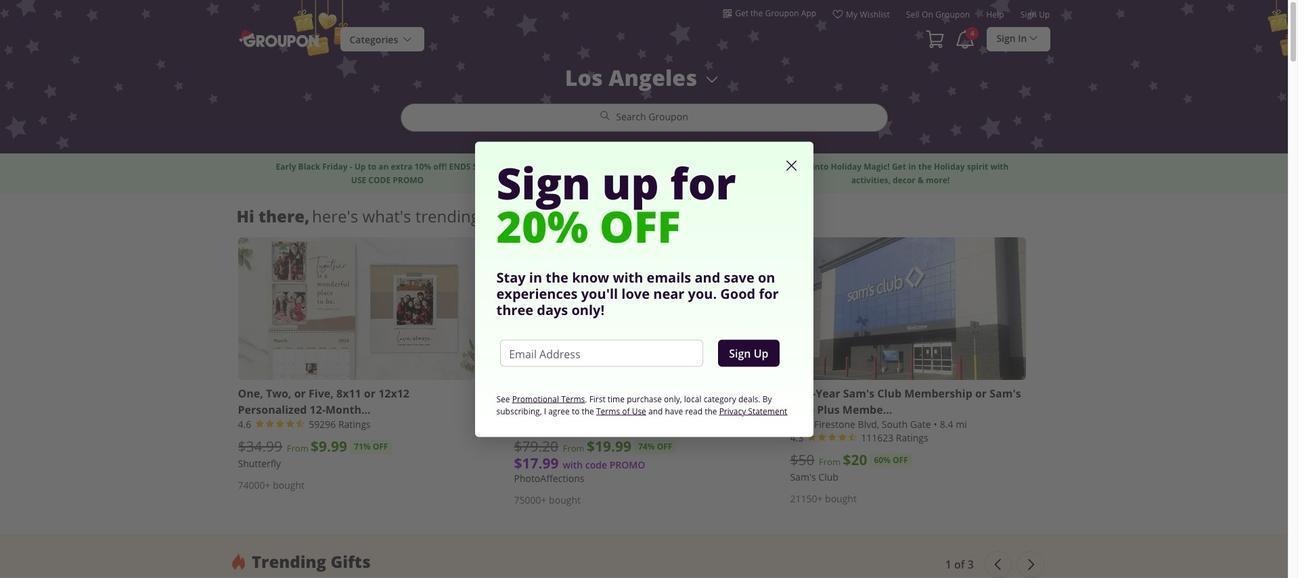 Task type: locate. For each thing, give the bounding box(es) containing it.
sign up up deals.
[[729, 346, 769, 361]]

the up days
[[546, 268, 569, 287]]

1 horizontal spatial for
[[759, 285, 779, 303]]

0 vertical spatial sign up
[[1021, 9, 1050, 20]]

0 horizontal spatial activities,
[[670, 161, 709, 172]]

$9.99
[[311, 437, 347, 457]]

privacy
[[719, 406, 746, 417]]

75000+
[[514, 494, 547, 507]]

ratings down gate
[[896, 432, 928, 445]]

1 horizontal spatial and
[[695, 268, 720, 287]]

from inside $34.99 from $9.99 71% off shutterfly
[[287, 443, 308, 455]]

first
[[589, 394, 606, 404]]

0 horizontal spatial bought
[[273, 479, 305, 492]]

category
[[704, 394, 736, 404]]

0 horizontal spatial in
[[529, 268, 542, 287]]

1 horizontal spatial from
[[563, 443, 585, 455]]

1 horizontal spatial ratings
[[614, 418, 647, 431]]

what's
[[362, 206, 411, 227]]

activities, down magic!
[[851, 174, 891, 186]]

up up sign in button
[[1039, 9, 1050, 20]]

near
[[653, 285, 685, 303]]

off
[[600, 197, 681, 256], [373, 441, 388, 453], [657, 441, 672, 453], [893, 455, 908, 466]]

get
[[892, 161, 906, 172]]

privacy statement link
[[719, 406, 787, 417]]

0 horizontal spatial club
[[790, 403, 814, 417]]

here!
[[591, 161, 612, 172]]

see promotional terms
[[496, 394, 585, 404]]

0 vertical spatial in
[[908, 161, 916, 172]]

from left $9.99
[[287, 443, 308, 455]]

0 vertical spatial to
[[368, 161, 376, 172]]

on right 'sell'
[[922, 9, 933, 20]]

8.4
[[940, 418, 953, 431]]

groupon up the 4 unread items element
[[936, 9, 970, 20]]

help
[[986, 9, 1004, 20]]

terms
[[561, 394, 585, 404], [596, 406, 620, 417]]

on up more.
[[635, 161, 645, 172]]

0 vertical spatial with
[[990, 161, 1009, 172]]

0 horizontal spatial &
[[743, 161, 750, 172]]

in right stay
[[529, 268, 542, 287]]

promo inside $79.20 from $19.99 74% off $17.99 with code promo photoaffections
[[610, 459, 645, 472]]

help link
[[986, 9, 1004, 25]]

code
[[368, 174, 391, 186]]

1 horizontal spatial groupon
[[936, 9, 970, 20]]

0 horizontal spatial of
[[622, 406, 630, 417]]

have
[[665, 406, 683, 417]]

early
[[276, 161, 296, 172]]

soon.
[[473, 161, 499, 172]]

1 horizontal spatial promo
[[610, 459, 645, 472]]

membership
[[904, 386, 972, 401]]

2 vertical spatial on
[[758, 268, 775, 287]]

1 horizontal spatial holiday
[[831, 161, 862, 172]]

subscribing,
[[496, 406, 542, 417]]

0 horizontal spatial for
[[670, 153, 736, 212]]

with inside dive into holiday magic! get in the holiday spirit with activities, decor & more!
[[990, 161, 1009, 172]]

promo down extra
[[393, 174, 424, 186]]

1 vertical spatial activities,
[[851, 174, 891, 186]]

holiday
[[831, 161, 862, 172], [934, 161, 965, 172], [655, 386, 696, 401]]

1 horizontal spatial in
[[908, 161, 916, 172]]

1 vertical spatial and
[[648, 406, 663, 417]]

1 vertical spatial in
[[529, 268, 542, 287]]

$79.20 from $19.99 74% off $17.99 with code promo photoaffections
[[514, 437, 672, 485]]

friday
[[322, 161, 348, 172]]

0 vertical spatial on
[[922, 9, 933, 20]]

and left save
[[695, 268, 720, 287]]

from left $19.99
[[563, 443, 585, 455]]

sam's down $50
[[790, 471, 816, 484]]

2 vertical spatial up
[[754, 346, 769, 361]]

from for $9.99
[[287, 443, 308, 455]]

0 horizontal spatial and
[[648, 406, 663, 417]]

0 horizontal spatial to
[[368, 161, 376, 172]]

2 horizontal spatial club
[[877, 386, 902, 401]]

with left code
[[563, 459, 583, 472]]

1 horizontal spatial to
[[572, 406, 580, 417]]

use
[[351, 174, 366, 186]]

111623 ratings
[[861, 432, 928, 445]]

with
[[990, 161, 1009, 172], [613, 268, 643, 287], [563, 459, 583, 472]]

0 horizontal spatial ratings
[[338, 418, 371, 431]]

0 vertical spatial of
[[622, 406, 630, 417]]

ratings down month...
[[338, 418, 371, 431]]

1 vertical spatial with
[[613, 268, 643, 287]]

0 vertical spatial activities,
[[670, 161, 709, 172]]

0 vertical spatial terms
[[561, 394, 585, 404]]

1 horizontal spatial with
[[613, 268, 643, 287]]

for right good
[[759, 285, 779, 303]]

& right decor
[[918, 174, 924, 186]]

to inside . first time purchase only, local category deals.                         by subscribing, i agree to the
[[572, 406, 580, 417]]

0 vertical spatial &
[[743, 161, 750, 172]]

gate
[[910, 418, 931, 431]]

categories
[[350, 33, 398, 46]]

40,
[[514, 386, 530, 401]]

close image
[[783, 156, 800, 178]]

club up 5871
[[790, 403, 814, 417]]

plus
[[817, 403, 840, 417]]

off inside $34.99 from $9.99 71% off shutterfly
[[373, 441, 388, 453]]

1 vertical spatial of
[[954, 558, 965, 572]]

for right gifts,
[[670, 153, 736, 212]]

2 horizontal spatial bought
[[825, 493, 857, 505]]

terms down time on the bottom of page
[[596, 406, 620, 417]]

$17.99
[[514, 454, 559, 474]]

0 horizontal spatial on
[[635, 161, 645, 172]]

from $20
[[819, 451, 867, 470]]

21150+ bought
[[790, 493, 857, 505]]

the inside . first time purchase only, local category deals.                         by subscribing, i agree to the
[[582, 406, 594, 417]]

bought down photoaffections
[[549, 494, 581, 507]]

1 vertical spatial groupon
[[649, 110, 688, 123]]

20%
[[496, 197, 588, 256]]

bought
[[273, 479, 305, 492], [825, 493, 857, 505], [549, 494, 581, 507]]

2 vertical spatial with
[[563, 459, 583, 472]]

categories button
[[340, 27, 424, 52]]

for
[[670, 153, 736, 212], [759, 285, 779, 303]]

0 horizontal spatial with
[[563, 459, 583, 472]]

0 vertical spatial for
[[670, 153, 736, 212]]

in
[[908, 161, 916, 172], [529, 268, 542, 287]]

with right know
[[613, 268, 643, 287]]

0 horizontal spatial sam's
[[790, 471, 816, 484]]

on inside holidays are here! save on gifts, activities, flowers & more.
[[635, 161, 645, 172]]

personalized
[[238, 403, 307, 417]]

75000+ bought
[[514, 494, 581, 507]]

1 vertical spatial sign up
[[729, 346, 769, 361]]

1 vertical spatial on
[[635, 161, 645, 172]]

into
[[812, 161, 829, 172]]

74000+
[[238, 479, 270, 492]]

12x12
[[378, 386, 409, 401]]

on inside stay in the know with emails and save on experiences you'll love near you. good for three days only!
[[758, 268, 775, 287]]

1 horizontal spatial up
[[754, 346, 769, 361]]

0 horizontal spatial from
[[287, 443, 308, 455]]

and right use
[[648, 406, 663, 417]]

trending
[[252, 551, 326, 573]]

1 horizontal spatial club
[[818, 471, 839, 484]]

on right save
[[758, 268, 775, 287]]

or right membership
[[975, 386, 987, 401]]

activities, right gifts,
[[670, 161, 709, 172]]

0 vertical spatial promo
[[393, 174, 424, 186]]

ratings
[[338, 418, 371, 431], [614, 418, 647, 431], [896, 432, 928, 445]]

3 or from the left
[[575, 386, 587, 401]]

sign up link
[[1021, 9, 1050, 25]]

60% off
[[874, 455, 908, 466]]

1 vertical spatial to
[[572, 406, 580, 417]]

4 unread items element
[[966, 27, 979, 40]]

1 vertical spatial terms
[[596, 406, 620, 417]]

3
[[968, 558, 974, 572]]

2 horizontal spatial holiday
[[934, 161, 965, 172]]

promo down $19.99
[[610, 459, 645, 472]]

2 horizontal spatial with
[[990, 161, 1009, 172]]

sign
[[1021, 9, 1037, 20], [997, 32, 1016, 45], [496, 153, 591, 212], [729, 346, 751, 361]]

&
[[743, 161, 750, 172], [918, 174, 924, 186]]

club up 21150+ bought
[[818, 471, 839, 484]]

holiday up have
[[655, 386, 696, 401]]

4 button
[[955, 27, 979, 51]]

70,
[[532, 386, 548, 401]]

with inside stay in the know with emails and save on experiences you'll love near you. good for three days only!
[[613, 268, 643, 287]]

the down .
[[582, 406, 594, 417]]

bought for $50
[[825, 493, 857, 505]]

sign up up in on the top
[[1021, 9, 1050, 20]]

0 horizontal spatial holiday
[[655, 386, 696, 401]]

0 vertical spatial and
[[695, 268, 720, 287]]

of left 3
[[954, 558, 965, 572]]

the up more!
[[918, 161, 932, 172]]

up up by on the right of the page
[[754, 346, 769, 361]]

150
[[590, 386, 608, 401]]

sam's up membe...
[[843, 386, 875, 401]]

& inside holidays are here! save on gifts, activities, flowers & more.
[[743, 161, 750, 172]]

sign up for
[[496, 153, 736, 212]]

60%
[[874, 455, 891, 466]]

0 horizontal spatial up
[[354, 161, 366, 172]]

emails
[[647, 268, 691, 287]]

one-year sam's club membership or sam's club plus membe... 5871 firestone blvd, south gate • 8.4 mi
[[790, 386, 1021, 431]]

1 horizontal spatial of
[[954, 558, 965, 572]]

the
[[918, 161, 932, 172], [546, 268, 569, 287], [582, 406, 594, 417], [705, 406, 717, 417]]

or
[[294, 386, 306, 401], [364, 386, 376, 401], [575, 386, 587, 401], [975, 386, 987, 401]]

0 horizontal spatial terms
[[561, 394, 585, 404]]

4 or from the left
[[975, 386, 987, 401]]

groupon
[[936, 9, 970, 20], [649, 110, 688, 123]]

ratings down use
[[614, 418, 647, 431]]

from for $19.99
[[563, 443, 585, 455]]

74000+ bought
[[238, 479, 305, 492]]

trending gifts
[[252, 551, 371, 573]]

of for 1
[[954, 558, 965, 572]]

activities, inside holidays are here! save on gifts, activities, flowers & more.
[[670, 161, 709, 172]]

five,
[[309, 386, 334, 401]]

0 horizontal spatial promo
[[393, 174, 424, 186]]

the inside dive into holiday magic! get in the holiday spirit with activities, decor & more!
[[918, 161, 932, 172]]

groupon right "search" in the top left of the page
[[649, 110, 688, 123]]

0 horizontal spatial sign up
[[729, 346, 769, 361]]

1
[[945, 558, 952, 572]]

0 vertical spatial groupon
[[936, 9, 970, 20]]

gifts,
[[647, 161, 668, 172]]

off right 71%
[[373, 441, 388, 453]]

and inside stay in the know with emails and save on experiences you'll love near you. good for three days only!
[[695, 268, 720, 287]]

los angeles button
[[565, 63, 723, 93]]

my
[[846, 9, 858, 20]]

on
[[922, 9, 933, 20], [635, 161, 645, 172], [758, 268, 775, 287]]

today
[[484, 206, 527, 227]]

use
[[632, 406, 646, 417]]

to left an
[[368, 161, 376, 172]]

to right agree
[[572, 406, 580, 417]]

0 vertical spatial up
[[1039, 9, 1050, 20]]

0 horizontal spatial groupon
[[649, 110, 688, 123]]

with inside $79.20 from $19.99 74% off $17.99 with code promo photoaffections
[[563, 459, 583, 472]]

or left five,
[[294, 386, 306, 401]]

or right 8x11
[[364, 386, 376, 401]]

with right the spirit
[[990, 161, 1009, 172]]

1 horizontal spatial activities,
[[851, 174, 891, 186]]

and
[[695, 268, 720, 287], [648, 406, 663, 417]]

dive
[[792, 161, 810, 172]]

off right 74%
[[657, 441, 672, 453]]

1 vertical spatial promo
[[610, 459, 645, 472]]

bought down sam's club
[[825, 493, 857, 505]]

or left first
[[575, 386, 587, 401]]

terms up agree
[[561, 394, 585, 404]]

& right flowers
[[743, 161, 750, 172]]

Search Groupon search field
[[400, 104, 888, 132]]

bought right 74000+
[[273, 479, 305, 492]]

angeles
[[609, 63, 697, 92]]

1 vertical spatial for
[[759, 285, 779, 303]]

only,
[[664, 394, 682, 404]]

from inside $79.20 from $19.99 74% off $17.99 with code promo photoaffections
[[563, 443, 585, 455]]

1 horizontal spatial on
[[758, 268, 775, 287]]

0 vertical spatial club
[[877, 386, 902, 401]]

ratings for $19.99
[[614, 418, 647, 431]]

of left use
[[622, 406, 630, 417]]

promotional
[[512, 394, 559, 404]]

up right "-"
[[354, 161, 366, 172]]

spirit
[[967, 161, 988, 172]]

sign up
[[1021, 9, 1050, 20], [729, 346, 769, 361]]

from up sam's club
[[819, 456, 841, 468]]

2 horizontal spatial from
[[819, 456, 841, 468]]

1 vertical spatial up
[[354, 161, 366, 172]]

1 horizontal spatial &
[[918, 174, 924, 186]]

in right get
[[908, 161, 916, 172]]

holiday right into
[[831, 161, 862, 172]]

club up membe...
[[877, 386, 902, 401]]

activities,
[[670, 161, 709, 172], [851, 174, 891, 186]]

sam's right membership
[[990, 386, 1021, 401]]

holiday up more!
[[934, 161, 965, 172]]

1 vertical spatial &
[[918, 174, 924, 186]]

1 horizontal spatial terms
[[596, 406, 620, 417]]



Task type: vqa. For each thing, say whether or not it's contained in the screenshot.
the purchase
yes



Task type: describe. For each thing, give the bounding box(es) containing it.
one, two, or five, 8x11 or 12x12 personalized 12-month...
[[238, 386, 409, 417]]

black
[[298, 161, 320, 172]]

2 horizontal spatial sam's
[[990, 386, 1021, 401]]

gifts
[[331, 551, 371, 573]]

2 horizontal spatial up
[[1039, 9, 1050, 20]]

1 horizontal spatial sam's
[[843, 386, 875, 401]]

up inside early black friday - up to an extra 10% off! ends soon. use code promo
[[354, 161, 366, 172]]

you.
[[688, 285, 717, 303]]

early black friday - up to an extra 10% off! ends soon. use code promo
[[276, 161, 499, 186]]

4.3
[[790, 432, 804, 445]]

terms of use and have read the privacy statement
[[596, 406, 787, 417]]

know
[[572, 268, 609, 287]]

8x11
[[336, 386, 361, 401]]

i
[[544, 406, 546, 417]]

extra
[[391, 161, 413, 172]]

1 vertical spatial club
[[790, 403, 814, 417]]

111623
[[861, 432, 894, 445]]

59296 ratings
[[309, 418, 371, 431]]

the inside stay in the know with emails and save on experiences you'll love near you. good for three days only!
[[546, 268, 569, 287]]

groupon inside sell on groupon 'link'
[[936, 9, 970, 20]]

2 or from the left
[[364, 386, 376, 401]]

time
[[608, 394, 625, 404]]

$20
[[843, 451, 867, 470]]

2 horizontal spatial on
[[922, 9, 933, 20]]

& inside dive into holiday magic! get in the holiday spirit with activities, decor & more!
[[918, 174, 924, 186]]

12-
[[310, 403, 326, 417]]

in inside stay in the know with emails and save on experiences you'll love near you. good for three days only!
[[529, 268, 542, 287]]

firestone
[[814, 418, 855, 431]]

sign up inside button
[[729, 346, 769, 361]]

groupon inside search groupon search field
[[649, 110, 688, 123]]

wishlist
[[860, 9, 890, 20]]

see
[[496, 394, 510, 404]]

off right the 60% at the bottom of the page
[[893, 455, 908, 466]]

or inside 40, 70, 100, or 150 custom holiday photo cards from pho...
[[575, 386, 587, 401]]

sign in
[[997, 32, 1027, 45]]

ratings for $9.99
[[338, 418, 371, 431]]

flowers
[[711, 161, 741, 172]]

off down more.
[[600, 197, 681, 256]]

year
[[816, 386, 840, 401]]

$19.99
[[587, 437, 631, 457]]

Search Groupon search field
[[400, 63, 888, 154]]

4.6
[[238, 418, 251, 431]]

photoaffections
[[514, 472, 584, 485]]

an
[[379, 161, 389, 172]]

4 button
[[955, 27, 979, 51]]

good
[[720, 285, 756, 303]]

1 of 3
[[945, 558, 974, 572]]

71%
[[354, 441, 371, 453]]

more.
[[632, 174, 656, 186]]

mi
[[956, 418, 967, 431]]

deals.
[[738, 394, 761, 404]]

sam's club
[[790, 471, 839, 484]]

39752
[[585, 418, 612, 431]]

activities, inside dive into holiday magic! get in the holiday spirit with activities, decor & more!
[[851, 174, 891, 186]]

$34.99
[[238, 437, 282, 456]]

magic!
[[864, 161, 890, 172]]

1 horizontal spatial bought
[[549, 494, 581, 507]]

stay in the know with emails and save on experiences you'll love near you. good for three days only!
[[496, 268, 779, 319]]

promo inside early black friday - up to an extra 10% off! ends soon. use code promo
[[393, 174, 424, 186]]

sign in button
[[987, 26, 1050, 51]]

$50
[[790, 451, 815, 470]]

days
[[537, 301, 568, 319]]

from inside from $20
[[819, 456, 841, 468]]

or inside one-year sam's club membership or sam's club plus membe... 5871 firestone blvd, south gate • 8.4 mi
[[975, 386, 987, 401]]

there,
[[258, 205, 310, 227]]

dive into holiday magic! get in the holiday spirit with activities, decor & more!
[[792, 161, 1009, 186]]

off inside $79.20 from $19.99 74% off $17.99 with code promo photoaffections
[[657, 441, 672, 453]]

only!
[[572, 301, 605, 319]]

1 or from the left
[[294, 386, 306, 401]]

holidays are here! save on gifts, activities, flowers & more.
[[538, 161, 750, 186]]

month...
[[326, 403, 371, 417]]

the down category
[[705, 406, 717, 417]]

decor
[[893, 174, 916, 186]]

from
[[547, 403, 574, 417]]

south
[[882, 418, 908, 431]]

holiday inside 40, 70, 100, or 150 custom holiday photo cards from pho...
[[655, 386, 696, 401]]

•
[[934, 418, 937, 431]]

here's
[[312, 206, 358, 227]]

one,
[[238, 386, 263, 401]]

21150+
[[790, 493, 823, 505]]

up inside button
[[754, 346, 769, 361]]

hi there, here's what's trending today
[[237, 205, 527, 227]]

bought for $34.99
[[273, 479, 305, 492]]

search
[[616, 110, 646, 123]]

2 vertical spatial club
[[818, 471, 839, 484]]

read
[[685, 406, 703, 417]]

save
[[724, 268, 755, 287]]

39752 ratings
[[585, 418, 647, 431]]

los
[[565, 63, 603, 92]]

holidays are here! save on gifts, activities, flowers & more. link
[[532, 160, 756, 187]]

dive into holiday magic! get in the holiday spirit with activities, decor & more! link
[[789, 160, 1012, 187]]

sell on groupon link
[[906, 9, 970, 25]]

for inside stay in the know with emails and save on experiences you'll love near you. good for three days only!
[[759, 285, 779, 303]]

Email Address text field
[[500, 340, 703, 367]]

shutterfly
[[238, 457, 281, 470]]

blvd,
[[858, 418, 879, 431]]

groupon image
[[238, 29, 321, 48]]

-
[[350, 161, 352, 172]]

two,
[[266, 386, 291, 401]]

74%
[[638, 441, 655, 453]]

ends
[[449, 161, 471, 172]]

in inside dive into holiday magic! get in the holiday spirit with activities, decor & more!
[[908, 161, 916, 172]]

search groupon
[[616, 110, 688, 123]]

hi
[[237, 205, 254, 227]]

los angeles
[[565, 63, 697, 92]]

off!
[[433, 161, 447, 172]]

photo
[[699, 386, 731, 401]]

pho...
[[577, 403, 607, 417]]

of for terms
[[622, 406, 630, 417]]

to inside early black friday - up to an extra 10% off! ends soon. use code promo
[[368, 161, 376, 172]]

1 horizontal spatial sign up
[[1021, 9, 1050, 20]]

2 horizontal spatial ratings
[[896, 432, 928, 445]]



